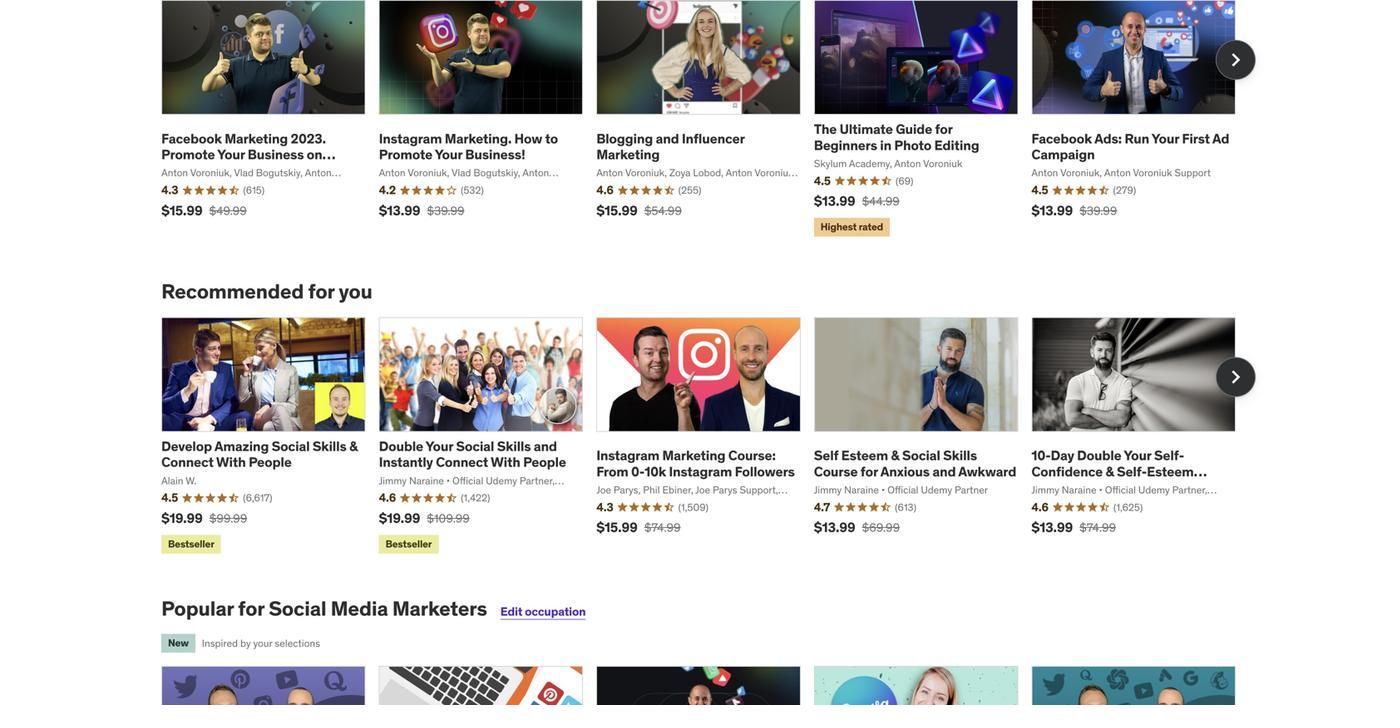 Task type: locate. For each thing, give the bounding box(es) containing it.
confidence
[[1032, 463, 1103, 480]]

instagram for promote
[[379, 130, 442, 147]]

carousel element
[[161, 0, 1256, 240], [161, 317, 1256, 557]]

for
[[935, 121, 952, 138], [308, 279, 334, 304], [861, 463, 878, 480], [238, 596, 264, 621]]

selections
[[275, 637, 320, 650]]

skills inside self esteem & social skills course for anxious and awkward
[[943, 447, 977, 464]]

1 horizontal spatial people
[[523, 454, 566, 471]]

& left instantly
[[349, 438, 358, 455]]

edit
[[500, 604, 522, 619]]

1 horizontal spatial marketing
[[596, 146, 660, 163]]

facebook inside facebook ads: run your first ad campaign
[[1032, 130, 1092, 147]]

blogging
[[596, 130, 653, 147]]

2 promote from the left
[[379, 146, 432, 163]]

carousel element containing develop amazing social skills & connect with people
[[161, 317, 1256, 557]]

facebook up facebook!
[[161, 130, 222, 147]]

and inside blogging and influencer marketing
[[656, 130, 679, 147]]

double
[[379, 438, 423, 455], [1077, 447, 1122, 464]]

edit occupation
[[500, 604, 586, 619]]

double your social skills and instantly connect with people
[[379, 438, 566, 471]]

popular for social media marketers
[[161, 596, 487, 621]]

the ultimate guide for beginners in photo editing
[[814, 121, 979, 154]]

0-
[[631, 463, 645, 480]]

awkward
[[958, 463, 1016, 480]]

0 horizontal spatial instagram
[[379, 130, 442, 147]]

social inside double your social skills and instantly connect with people
[[456, 438, 494, 455]]

skills inside double your social skills and instantly connect with people
[[497, 438, 531, 455]]

and
[[656, 130, 679, 147], [534, 438, 557, 455], [933, 463, 956, 480]]

1 horizontal spatial instagram
[[596, 447, 660, 464]]

0 horizontal spatial esteem
[[841, 447, 888, 464]]

ads:
[[1095, 130, 1122, 147]]

people
[[249, 454, 292, 471], [523, 454, 566, 471]]

2 horizontal spatial &
[[1106, 463, 1114, 480]]

0 vertical spatial next image
[[1223, 47, 1249, 73]]

2 horizontal spatial skills
[[943, 447, 977, 464]]

2 horizontal spatial and
[[933, 463, 956, 480]]

2 vertical spatial and
[[933, 463, 956, 480]]

course
[[814, 463, 858, 480]]

develop amazing social skills & connect with people
[[161, 438, 358, 471]]

with
[[216, 454, 246, 471], [491, 454, 520, 471]]

for inside self esteem & social skills course for anxious and awkward
[[861, 463, 878, 480]]

1 vertical spatial and
[[534, 438, 557, 455]]

facebook left the ads:
[[1032, 130, 1092, 147]]

day
[[1051, 447, 1074, 464]]

1 promote from the left
[[161, 146, 215, 163]]

new
[[168, 637, 189, 650]]

double your social skills and instantly connect with people link
[[379, 438, 566, 471]]

1 vertical spatial next image
[[1223, 364, 1249, 390]]

esteem
[[841, 447, 888, 464], [1147, 463, 1194, 480]]

2 with from the left
[[491, 454, 520, 471]]

beginners
[[814, 137, 877, 154]]

1 horizontal spatial esteem
[[1147, 463, 1194, 480]]

1 horizontal spatial promote
[[379, 146, 432, 163]]

10-day double your self- confidence & self-esteem challenge link
[[1032, 447, 1207, 496]]

1 facebook from the left
[[161, 130, 222, 147]]

2 horizontal spatial instagram
[[669, 463, 732, 480]]

social right instantly
[[456, 438, 494, 455]]

marketing inside instagram marketing course: from 0-10k instagram followers
[[662, 447, 726, 464]]

&
[[349, 438, 358, 455], [891, 447, 899, 464], [1106, 463, 1114, 480]]

social right amazing
[[272, 438, 310, 455]]

marketing right to
[[596, 146, 660, 163]]

double inside 10-day double your self- confidence & self-esteem challenge
[[1077, 447, 1122, 464]]

marketing inside blogging and influencer marketing
[[596, 146, 660, 163]]

marketing left course: on the right of the page
[[662, 447, 726, 464]]

next image
[[1223, 47, 1249, 73], [1223, 364, 1249, 390]]

marketing left 2023.
[[225, 130, 288, 147]]

social for &
[[272, 438, 310, 455]]

you
[[339, 279, 372, 304]]

run
[[1125, 130, 1149, 147]]

1 horizontal spatial &
[[891, 447, 899, 464]]

social
[[272, 438, 310, 455], [456, 438, 494, 455], [902, 447, 940, 464], [269, 596, 326, 621]]

skills
[[313, 438, 347, 455], [497, 438, 531, 455], [943, 447, 977, 464]]

0 horizontal spatial skills
[[313, 438, 347, 455]]

& inside develop amazing social skills & connect with people
[[349, 438, 358, 455]]

1 horizontal spatial skills
[[497, 438, 531, 455]]

marketing.
[[445, 130, 512, 147]]

your
[[1152, 130, 1179, 147], [217, 146, 245, 163], [435, 146, 462, 163], [426, 438, 453, 455], [1124, 447, 1151, 464]]

0 vertical spatial carousel element
[[161, 0, 1256, 240]]

amazing
[[214, 438, 269, 455]]

social for marketers
[[269, 596, 326, 621]]

for right course
[[861, 463, 878, 480]]

people inside develop amazing social skills & connect with people
[[249, 454, 292, 471]]

business
[[248, 146, 304, 163]]

1 horizontal spatial facebook
[[1032, 130, 1092, 147]]

the ultimate guide for beginners in photo editing link
[[814, 121, 979, 154]]

2 facebook from the left
[[1032, 130, 1092, 147]]

facebook marketing 2023. promote your business on facebook!
[[161, 130, 326, 179]]

skills for and
[[497, 438, 531, 455]]

0 horizontal spatial facebook
[[161, 130, 222, 147]]

with inside double your social skills and instantly connect with people
[[491, 454, 520, 471]]

& right confidence
[[1106, 463, 1114, 480]]

connect
[[161, 454, 214, 471], [436, 454, 488, 471]]

recommended
[[161, 279, 304, 304]]

1 connect from the left
[[161, 454, 214, 471]]

0 horizontal spatial and
[[534, 438, 557, 455]]

1 next image from the top
[[1223, 47, 1249, 73]]

next image for facebook ads: run your first ad campaign
[[1223, 47, 1249, 73]]

esteem inside self esteem & social skills course for anxious and awkward
[[841, 447, 888, 464]]

and inside self esteem & social skills course for anxious and awkward
[[933, 463, 956, 480]]

for right guide on the top right of page
[[935, 121, 952, 138]]

2 horizontal spatial marketing
[[662, 447, 726, 464]]

2 connect from the left
[[436, 454, 488, 471]]

1 horizontal spatial double
[[1077, 447, 1122, 464]]

and inside double your social skills and instantly connect with people
[[534, 438, 557, 455]]

connect inside develop amazing social skills & connect with people
[[161, 454, 214, 471]]

skills inside develop amazing social skills & connect with people
[[313, 438, 347, 455]]

0 horizontal spatial connect
[[161, 454, 214, 471]]

0 vertical spatial and
[[656, 130, 679, 147]]

instagram marketing course: from 0-10k instagram followers
[[596, 447, 795, 480]]

1 people from the left
[[249, 454, 292, 471]]

0 horizontal spatial marketing
[[225, 130, 288, 147]]

self-
[[1154, 447, 1184, 464], [1117, 463, 1147, 480]]

instagram inside "instagram marketing. how to promote your business!"
[[379, 130, 442, 147]]

social up selections
[[269, 596, 326, 621]]

2 carousel element from the top
[[161, 317, 1256, 557]]

1 horizontal spatial with
[[491, 454, 520, 471]]

0 horizontal spatial promote
[[161, 146, 215, 163]]

0 horizontal spatial &
[[349, 438, 358, 455]]

double inside double your social skills and instantly connect with people
[[379, 438, 423, 455]]

facebook inside facebook marketing 2023. promote your business on facebook!
[[161, 130, 222, 147]]

connect left amazing
[[161, 454, 214, 471]]

1 carousel element from the top
[[161, 0, 1256, 240]]

facebook marketing 2023. promote your business on facebook! link
[[161, 130, 336, 179]]

carousel element containing the ultimate guide for beginners in photo editing
[[161, 0, 1256, 240]]

connect right instantly
[[436, 454, 488, 471]]

develop
[[161, 438, 212, 455]]

& right course
[[891, 447, 899, 464]]

1 with from the left
[[216, 454, 246, 471]]

with inside develop amazing social skills & connect with people
[[216, 454, 246, 471]]

recommended for you
[[161, 279, 372, 304]]

social for and
[[456, 438, 494, 455]]

for left you
[[308, 279, 334, 304]]

inspired
[[202, 637, 238, 650]]

facebook
[[161, 130, 222, 147], [1032, 130, 1092, 147]]

0 horizontal spatial with
[[216, 454, 246, 471]]

0 horizontal spatial people
[[249, 454, 292, 471]]

marketing
[[225, 130, 288, 147], [596, 146, 660, 163], [662, 447, 726, 464]]

marketing inside facebook marketing 2023. promote your business on facebook!
[[225, 130, 288, 147]]

first
[[1182, 130, 1210, 147]]

2 next image from the top
[[1223, 364, 1249, 390]]

2 people from the left
[[523, 454, 566, 471]]

business!
[[465, 146, 525, 163]]

0 horizontal spatial double
[[379, 438, 423, 455]]

1 vertical spatial carousel element
[[161, 317, 1256, 557]]

marketers
[[392, 596, 487, 621]]

edit occupation button
[[500, 604, 586, 619]]

social inside develop amazing social skills & connect with people
[[272, 438, 310, 455]]

1 horizontal spatial and
[[656, 130, 679, 147]]

instagram
[[379, 130, 442, 147], [596, 447, 660, 464], [669, 463, 732, 480]]

promote
[[161, 146, 215, 163], [379, 146, 432, 163]]

1 horizontal spatial connect
[[436, 454, 488, 471]]

social left awkward
[[902, 447, 940, 464]]

blogging and influencer marketing link
[[596, 130, 745, 163]]

develop amazing social skills & connect with people link
[[161, 438, 358, 471]]

your inside "instagram marketing. how to promote your business!"
[[435, 146, 462, 163]]



Task type: describe. For each thing, give the bounding box(es) containing it.
to
[[545, 130, 558, 147]]

instagram marketing course: from 0-10k instagram followers link
[[596, 447, 795, 480]]

popular
[[161, 596, 234, 621]]

campaign
[[1032, 146, 1095, 163]]

challenge
[[1032, 479, 1094, 496]]

connect inside double your social skills and instantly connect with people
[[436, 454, 488, 471]]

your inside 10-day double your self- confidence & self-esteem challenge
[[1124, 447, 1151, 464]]

self
[[814, 447, 838, 464]]

promote inside facebook marketing 2023. promote your business on facebook!
[[161, 146, 215, 163]]

your inside double your social skills and instantly connect with people
[[426, 438, 453, 455]]

facebook ads: run your first ad campaign link
[[1032, 130, 1229, 163]]

social inside self esteem & social skills course for anxious and awkward
[[902, 447, 940, 464]]

inspired by your selections
[[202, 637, 320, 650]]

ad
[[1212, 130, 1229, 147]]

on
[[307, 146, 322, 163]]

by
[[240, 637, 251, 650]]

self esteem & social skills course for anxious and awkward
[[814, 447, 1016, 480]]

media
[[331, 596, 388, 621]]

1 horizontal spatial self-
[[1154, 447, 1184, 464]]

followers
[[735, 463, 795, 480]]

instagram for 0-
[[596, 447, 660, 464]]

promote inside "instagram marketing. how to promote your business!"
[[379, 146, 432, 163]]

& inside self esteem & social skills course for anxious and awkward
[[891, 447, 899, 464]]

ultimate
[[840, 121, 893, 138]]

your inside facebook ads: run your first ad campaign
[[1152, 130, 1179, 147]]

skills for &
[[313, 438, 347, 455]]

occupation
[[525, 604, 586, 619]]

esteem inside 10-day double your self- confidence & self-esteem challenge
[[1147, 463, 1194, 480]]

photo
[[894, 137, 932, 154]]

instagram marketing. how to promote your business! link
[[379, 130, 558, 163]]

course:
[[728, 447, 776, 464]]

10-
[[1032, 447, 1051, 464]]

next image for 10-day double your self- confidence & self-esteem challenge
[[1223, 364, 1249, 390]]

for inside the ultimate guide for beginners in photo editing
[[935, 121, 952, 138]]

& inside 10-day double your self- confidence & self-esteem challenge
[[1106, 463, 1114, 480]]

facebook!
[[161, 162, 226, 179]]

facebook ads: run your first ad campaign
[[1032, 130, 1229, 163]]

from
[[596, 463, 628, 480]]

self esteem & social skills course for anxious and awkward link
[[814, 447, 1016, 480]]

in
[[880, 137, 892, 154]]

instantly
[[379, 454, 433, 471]]

influencer
[[682, 130, 745, 147]]

facebook for facebook ads: run your first ad campaign
[[1032, 130, 1092, 147]]

guide
[[896, 121, 932, 138]]

facebook for facebook marketing 2023. promote your business on facebook!
[[161, 130, 222, 147]]

your
[[253, 637, 272, 650]]

2023.
[[291, 130, 326, 147]]

anxious
[[880, 463, 930, 480]]

for up by
[[238, 596, 264, 621]]

how
[[514, 130, 542, 147]]

blogging and influencer marketing
[[596, 130, 745, 163]]

people inside double your social skills and instantly connect with people
[[523, 454, 566, 471]]

marketing for facebook
[[225, 130, 288, 147]]

editing
[[934, 137, 979, 154]]

your inside facebook marketing 2023. promote your business on facebook!
[[217, 146, 245, 163]]

the
[[814, 121, 837, 138]]

instagram marketing. how to promote your business!
[[379, 130, 558, 163]]

10k
[[645, 463, 666, 480]]

0 horizontal spatial self-
[[1117, 463, 1147, 480]]

marketing for instagram
[[662, 447, 726, 464]]

10-day double your self- confidence & self-esteem challenge
[[1032, 447, 1194, 496]]



Task type: vqa. For each thing, say whether or not it's contained in the screenshot.
Top
no



